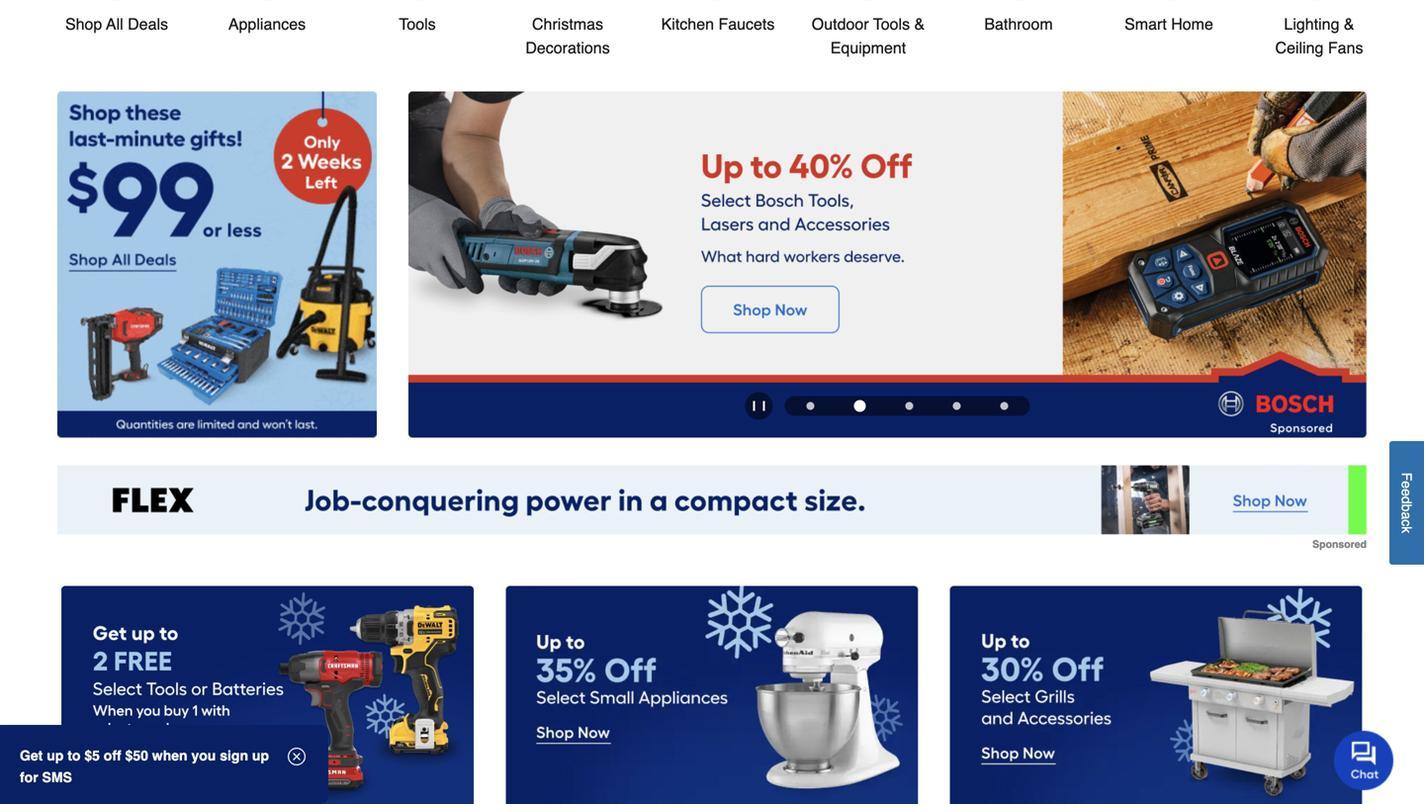 Task type: locate. For each thing, give the bounding box(es) containing it.
fans
[[1328, 39, 1363, 57]]

scroll to item #2 element
[[834, 400, 886, 412]]

tools
[[399, 15, 436, 33], [873, 15, 910, 33]]

decorations
[[526, 39, 610, 57]]

e
[[1399, 481, 1415, 489], [1399, 489, 1415, 496]]

up left to
[[47, 748, 64, 764]]

scroll to item #4 element
[[933, 402, 981, 410]]

2 e from the top
[[1399, 489, 1415, 496]]

d
[[1399, 496, 1415, 504]]

arrow left image
[[425, 264, 445, 284]]

1 horizontal spatial up
[[252, 748, 269, 764]]

smart
[[1125, 15, 1167, 33]]

get up to 2 free select tools or batteries when you buy 1 with select purchases. image
[[61, 586, 474, 804]]

get up to $5 off $50 when you sign up for sms
[[20, 748, 269, 785]]

home
[[1171, 15, 1213, 33]]

1 & from the left
[[914, 15, 925, 33]]

bathroom
[[984, 15, 1053, 33]]

advertisement region
[[408, 91, 1367, 442], [57, 465, 1367, 550]]

f e e d b a c k button
[[1390, 441, 1424, 565]]

& right outdoor
[[914, 15, 925, 33]]

scroll to item #3 element
[[886, 402, 933, 410]]

1 horizontal spatial &
[[1344, 15, 1355, 33]]

1 tools from the left
[[399, 15, 436, 33]]

0 horizontal spatial tools
[[399, 15, 436, 33]]

&
[[914, 15, 925, 33], [1344, 15, 1355, 33]]

you
[[191, 748, 216, 764]]

& inside the lighting & ceiling fans
[[1344, 15, 1355, 33]]

all
[[106, 15, 123, 33]]

up right sign
[[252, 748, 269, 764]]

1 up from the left
[[47, 748, 64, 764]]

b
[[1399, 504, 1415, 512]]

outdoor tools & equipment
[[812, 15, 925, 57]]

christmas decorations
[[526, 15, 610, 57]]

up to 30 percent off select grills and accessories. image
[[950, 586, 1363, 804]]

e up d
[[1399, 481, 1415, 489]]

up
[[47, 748, 64, 764], [252, 748, 269, 764]]

chat invite button image
[[1334, 730, 1395, 790]]

deals
[[128, 15, 168, 33]]

2 up from the left
[[252, 748, 269, 764]]

to
[[67, 748, 81, 764]]

outdoor
[[812, 15, 869, 33]]

0 horizontal spatial &
[[914, 15, 925, 33]]

k
[[1399, 526, 1415, 533]]

1 horizontal spatial tools
[[873, 15, 910, 33]]

0 horizontal spatial up
[[47, 748, 64, 764]]

sms
[[42, 770, 72, 785]]

scroll to item #5 element
[[981, 402, 1028, 410]]

c
[[1399, 519, 1415, 526]]

& up fans in the right top of the page
[[1344, 15, 1355, 33]]

2 & from the left
[[1344, 15, 1355, 33]]

e up b
[[1399, 489, 1415, 496]]

2 tools from the left
[[873, 15, 910, 33]]

when
[[152, 748, 188, 764]]

shop all deals
[[65, 15, 168, 33]]



Task type: describe. For each thing, give the bounding box(es) containing it.
f e e d b a c k
[[1399, 472, 1415, 533]]

for
[[20, 770, 38, 785]]

tools button
[[358, 0, 477, 36]]

& inside the outdoor tools & equipment
[[914, 15, 925, 33]]

scroll to item #1 element
[[787, 402, 834, 410]]

shop these last-minute gifts. $99 or less. quantities are limited and won't last. image
[[57, 91, 377, 438]]

lighting & ceiling fans
[[1275, 15, 1363, 57]]

shop all deals button
[[57, 0, 176, 36]]

christmas
[[532, 15, 603, 33]]

appliances button
[[208, 0, 326, 36]]

lighting
[[1284, 15, 1340, 33]]

equipment
[[831, 39, 906, 57]]

faucets
[[719, 15, 775, 33]]

0 vertical spatial advertisement region
[[408, 91, 1367, 442]]

smart home button
[[1110, 0, 1228, 36]]

$5
[[84, 748, 100, 764]]

a
[[1399, 512, 1415, 519]]

arrow right image
[[1330, 264, 1350, 284]]

1 e from the top
[[1399, 481, 1415, 489]]

bathroom button
[[959, 0, 1078, 36]]

off
[[104, 748, 121, 764]]

appliances
[[228, 15, 306, 33]]

smart home
[[1125, 15, 1213, 33]]

christmas decorations button
[[508, 0, 627, 60]]

$50
[[125, 748, 148, 764]]

kitchen faucets
[[661, 15, 775, 33]]

shop
[[65, 15, 102, 33]]

get
[[20, 748, 43, 764]]

tools inside the outdoor tools & equipment
[[873, 15, 910, 33]]

outdoor tools & equipment button
[[809, 0, 928, 60]]

kitchen faucets button
[[659, 0, 777, 36]]

kitchen
[[661, 15, 714, 33]]

f
[[1399, 472, 1415, 481]]

sign
[[220, 748, 248, 764]]

ceiling
[[1275, 39, 1324, 57]]

1 vertical spatial advertisement region
[[57, 465, 1367, 550]]

lighting & ceiling fans button
[[1260, 0, 1379, 60]]

up to 35 percent off select small appliances. image
[[506, 586, 919, 804]]



Task type: vqa. For each thing, say whether or not it's contained in the screenshot.
'Loyalty' at the top of page
no



